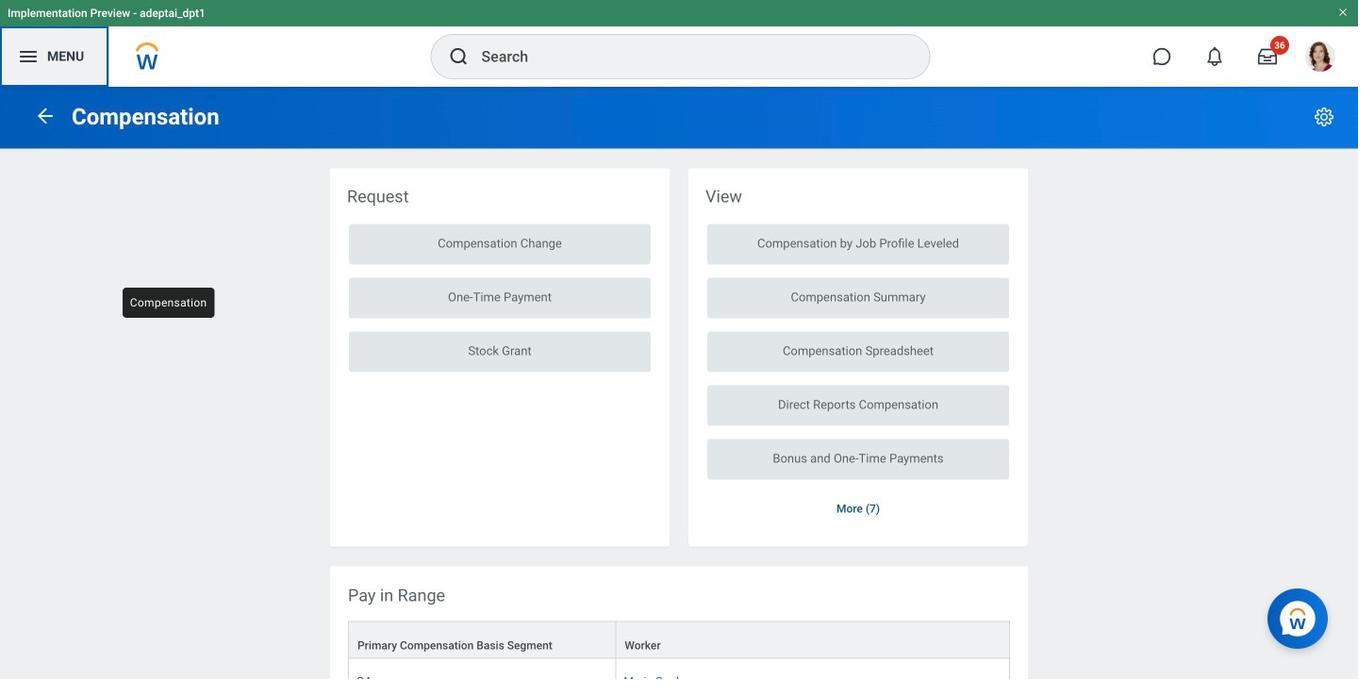 Task type: describe. For each thing, give the bounding box(es) containing it.
Search Workday  search field
[[481, 36, 891, 77]]

inbox large image
[[1258, 47, 1277, 66]]

close environment banner image
[[1337, 7, 1349, 18]]



Task type: locate. For each thing, give the bounding box(es) containing it.
profile logan mcneil image
[[1305, 42, 1336, 76]]

1 row from the top
[[348, 621, 1010, 659]]

2 row from the top
[[348, 659, 1010, 679]]

notifications large image
[[1205, 47, 1224, 66]]

previous page image
[[34, 104, 57, 127]]

search image
[[448, 45, 470, 68]]

justify image
[[17, 45, 40, 68]]

configure image
[[1313, 106, 1336, 128]]

main content
[[0, 87, 1358, 679]]

row
[[348, 621, 1010, 659], [348, 659, 1010, 679]]

banner
[[0, 0, 1358, 87]]



Task type: vqa. For each thing, say whether or not it's contained in the screenshot.
summary image
no



